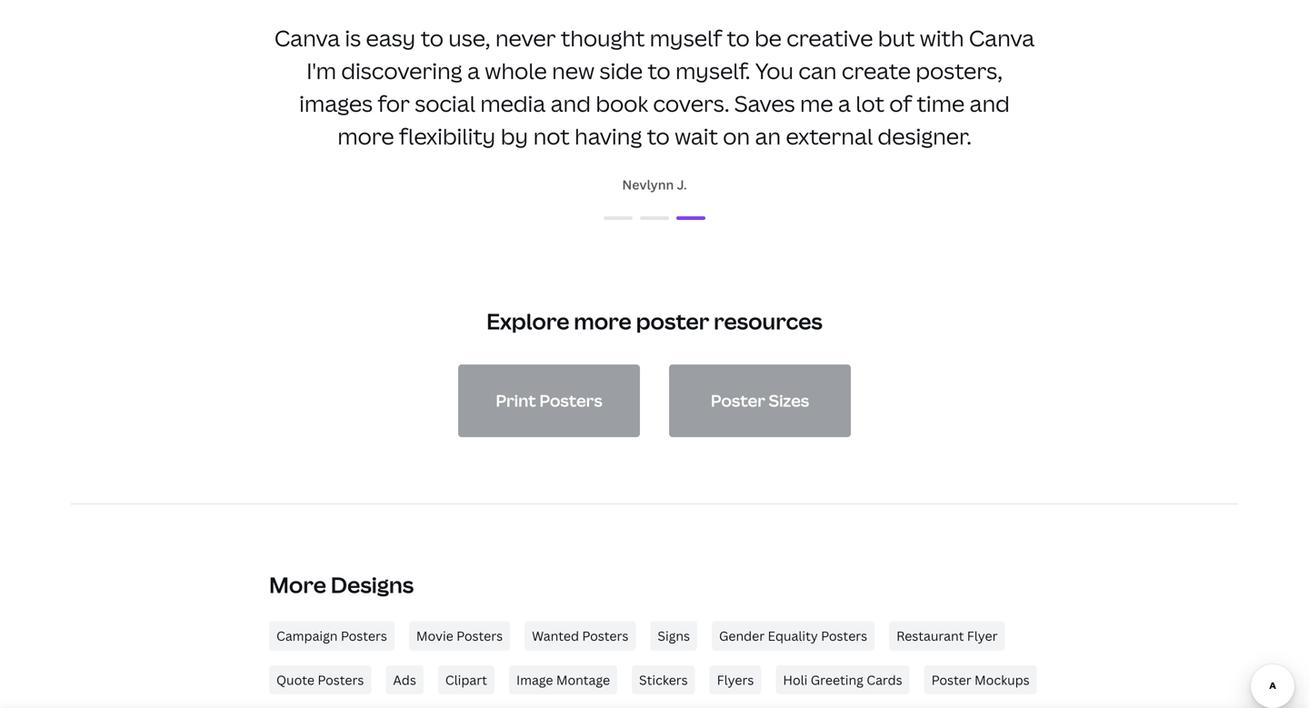 Task type: vqa. For each thing, say whether or not it's contained in the screenshot.
use,
yes



Task type: locate. For each thing, give the bounding box(es) containing it.
to
[[421, 23, 444, 53], [727, 23, 750, 53], [648, 56, 671, 85], [647, 121, 670, 151]]

holi
[[783, 671, 808, 689]]

sizes
[[769, 390, 809, 412]]

holi greeting cards
[[783, 671, 903, 689]]

posters right the print
[[540, 390, 603, 412]]

montage
[[556, 671, 610, 689]]

a left lot
[[838, 89, 851, 118]]

quote posters link
[[269, 665, 371, 695]]

0 horizontal spatial canva
[[275, 23, 340, 53]]

flexibility
[[399, 121, 496, 151]]

0 horizontal spatial and
[[551, 89, 591, 118]]

posters inside wanted posters link
[[582, 627, 629, 645]]

ads
[[393, 671, 416, 689]]

select a quotation tab list
[[273, 207, 1037, 229]]

you
[[755, 56, 794, 85]]

j.
[[677, 176, 687, 193]]

posters for wanted posters
[[582, 627, 629, 645]]

of
[[890, 89, 912, 118]]

wanted posters
[[532, 627, 629, 645]]

1 horizontal spatial poster
[[932, 671, 972, 689]]

campaign
[[276, 627, 338, 645]]

poster mockups
[[932, 671, 1030, 689]]

whole
[[485, 56, 547, 85]]

canva up 'posters,' at the right top of the page
[[969, 23, 1035, 53]]

posters inside the quote posters link
[[318, 671, 364, 689]]

restaurant
[[897, 627, 964, 645]]

stickers
[[639, 671, 688, 689]]

posters up "holi greeting cards"
[[821, 627, 868, 645]]

a
[[467, 56, 480, 85], [838, 89, 851, 118]]

posters inside campaign posters link
[[341, 627, 387, 645]]

1 horizontal spatial canva
[[969, 23, 1035, 53]]

time
[[917, 89, 965, 118]]

more left poster
[[574, 306, 632, 336]]

poster for poster mockups
[[932, 671, 972, 689]]

print posters link
[[458, 365, 640, 438]]

canva up i'm
[[275, 23, 340, 53]]

for
[[378, 89, 410, 118]]

wait
[[675, 121, 718, 151]]

clipart link
[[438, 665, 495, 695]]

poster
[[711, 390, 766, 412], [932, 671, 972, 689]]

campaign posters
[[276, 627, 387, 645]]

signs
[[658, 627, 690, 645]]

and
[[551, 89, 591, 118], [970, 89, 1010, 118]]

1 vertical spatial poster
[[932, 671, 972, 689]]

more
[[269, 570, 326, 600]]

more designs
[[269, 570, 414, 600]]

0 vertical spatial more
[[338, 121, 394, 151]]

stickers link
[[632, 665, 695, 695]]

more
[[338, 121, 394, 151], [574, 306, 632, 336]]

be
[[755, 23, 782, 53]]

to right side at top
[[648, 56, 671, 85]]

media
[[480, 89, 546, 118]]

1 horizontal spatial more
[[574, 306, 632, 336]]

1 horizontal spatial a
[[838, 89, 851, 118]]

movie posters link
[[409, 621, 510, 651]]

canva
[[275, 23, 340, 53], [969, 23, 1035, 53]]

having
[[575, 121, 642, 151]]

flyer
[[967, 627, 998, 645]]

2 and from the left
[[970, 89, 1010, 118]]

a down use,
[[467, 56, 480, 85]]

more down for
[[338, 121, 394, 151]]

0 horizontal spatial more
[[338, 121, 394, 151]]

poster down restaurant flyer 'link'
[[932, 671, 972, 689]]

to left wait
[[647, 121, 670, 151]]

posters inside gender equality posters link
[[821, 627, 868, 645]]

1 canva from the left
[[275, 23, 340, 53]]

discovering
[[341, 56, 462, 85]]

posters inside movie posters link
[[457, 627, 503, 645]]

posters up montage
[[582, 627, 629, 645]]

0 vertical spatial a
[[467, 56, 480, 85]]

flyers
[[717, 671, 754, 689]]

1 horizontal spatial and
[[970, 89, 1010, 118]]

0 vertical spatial poster
[[711, 390, 766, 412]]

thought
[[561, 23, 645, 53]]

lot
[[856, 89, 885, 118]]

designs
[[331, 570, 414, 600]]

0 horizontal spatial poster
[[711, 390, 766, 412]]

and down new on the top
[[551, 89, 591, 118]]

0 horizontal spatial a
[[467, 56, 480, 85]]

and down 'posters,' at the right top of the page
[[970, 89, 1010, 118]]

posters down campaign posters link
[[318, 671, 364, 689]]

me
[[800, 89, 833, 118]]

1 and from the left
[[551, 89, 591, 118]]

posters down designs on the bottom of the page
[[341, 627, 387, 645]]

posters
[[540, 390, 603, 412], [341, 627, 387, 645], [457, 627, 503, 645], [582, 627, 629, 645], [821, 627, 868, 645], [318, 671, 364, 689]]

poster left 'sizes'
[[711, 390, 766, 412]]

posters,
[[916, 56, 1003, 85]]

posters inside print posters link
[[540, 390, 603, 412]]

posters right 'movie'
[[457, 627, 503, 645]]



Task type: describe. For each thing, give the bounding box(es) containing it.
image montage link
[[509, 665, 617, 695]]

posters for quote posters
[[318, 671, 364, 689]]

1 vertical spatial a
[[838, 89, 851, 118]]

on
[[723, 121, 750, 151]]

external
[[786, 121, 873, 151]]

social
[[415, 89, 476, 118]]

print
[[496, 390, 536, 412]]

posters for campaign posters
[[341, 627, 387, 645]]

designer.
[[878, 121, 972, 151]]

poster mockups link
[[924, 665, 1037, 695]]

wanted
[[532, 627, 579, 645]]

restaurant flyer
[[897, 627, 998, 645]]

creative
[[787, 23, 873, 53]]

explore more poster resources
[[487, 306, 823, 336]]

wanted posters link
[[525, 621, 636, 651]]

i'm
[[307, 56, 336, 85]]

quote
[[276, 671, 315, 689]]

image montage
[[516, 671, 610, 689]]

canva is easy to use, never thought myself to be creative but with canva i'm discovering a whole new side to myself. you can create posters, images for social media and book covers. saves me a lot of time and more flexibility by not having to wait on an external designer.
[[275, 23, 1035, 151]]

nevlynn j.
[[622, 176, 687, 193]]

clipart
[[445, 671, 487, 689]]

holi greeting cards link
[[776, 665, 910, 695]]

myself
[[650, 23, 722, 53]]

images
[[299, 89, 373, 118]]

by
[[501, 121, 529, 151]]

mockups
[[975, 671, 1030, 689]]

never
[[495, 23, 556, 53]]

gender
[[719, 627, 765, 645]]

poster for poster sizes
[[711, 390, 766, 412]]

poster sizes
[[711, 390, 809, 412]]

1 vertical spatial more
[[574, 306, 632, 336]]

cards
[[867, 671, 903, 689]]

to left use,
[[421, 23, 444, 53]]

poster sizes link
[[669, 365, 851, 438]]

movie posters
[[416, 627, 503, 645]]

campaign posters link
[[269, 621, 395, 651]]

2 canva from the left
[[969, 23, 1035, 53]]

movie
[[416, 627, 454, 645]]

new
[[552, 56, 595, 85]]

gender equality posters
[[719, 627, 868, 645]]

image
[[516, 671, 553, 689]]

with
[[920, 23, 964, 53]]

use,
[[449, 23, 491, 53]]

an
[[755, 121, 781, 151]]

restaurant flyer link
[[889, 621, 1005, 651]]

create
[[842, 56, 911, 85]]

quote posters
[[276, 671, 364, 689]]

book
[[596, 89, 648, 118]]

greeting
[[811, 671, 864, 689]]

ads link
[[386, 665, 424, 695]]

can
[[799, 56, 837, 85]]

not
[[533, 121, 570, 151]]

to left be
[[727, 23, 750, 53]]

posters for print posters
[[540, 390, 603, 412]]

resources
[[714, 306, 823, 336]]

equality
[[768, 627, 818, 645]]

flyers link
[[710, 665, 761, 695]]

nevlynn
[[622, 176, 674, 193]]

more inside canva is easy to use, never thought myself to be creative but with canva i'm discovering a whole new side to myself. you can create posters, images for social media and book covers. saves me a lot of time and more flexibility by not having to wait on an external designer.
[[338, 121, 394, 151]]

gender equality posters link
[[712, 621, 875, 651]]

myself.
[[676, 56, 751, 85]]

poster
[[636, 306, 710, 336]]

posters for movie posters
[[457, 627, 503, 645]]

print posters
[[496, 390, 603, 412]]

saves
[[735, 89, 795, 118]]

covers.
[[653, 89, 730, 118]]

but
[[878, 23, 915, 53]]

easy
[[366, 23, 416, 53]]

side
[[600, 56, 643, 85]]

is
[[345, 23, 361, 53]]

explore
[[487, 306, 570, 336]]

signs link
[[651, 621, 697, 651]]



